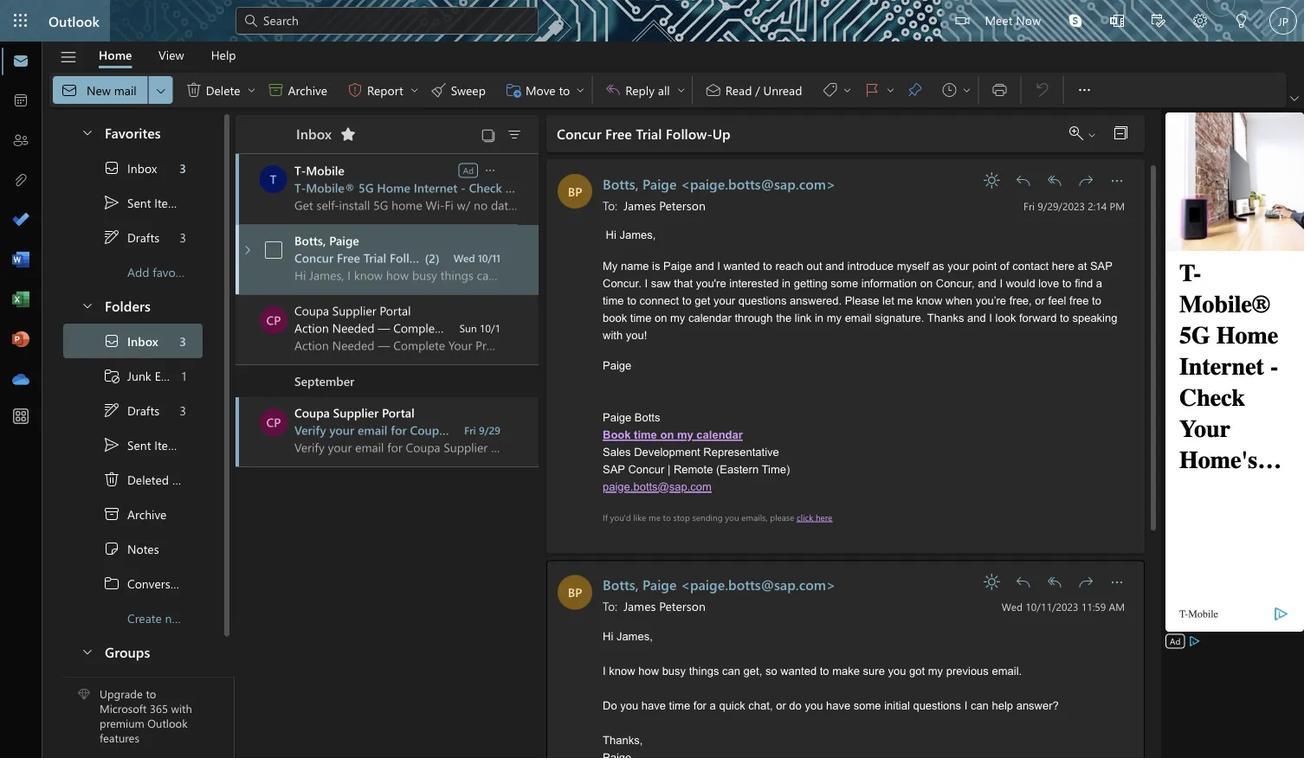 Task type: vqa. For each thing, say whether or not it's contained in the screenshot.
 button for 11:59
yes



Task type: describe. For each thing, give the bounding box(es) containing it.
folder
[[190, 611, 222, 627]]

questions inside my name is paige and i wanted to reach out and introduce myself as your point of contact here at sap concur. i saw that you're interested in getting some information on concur, and i would love to find a time to connect to get your questions answered. please let me know when you're free, or feel free to book time on my calendar through the link in my email signature. thanks and i look forward to speaking with you!
[[739, 294, 787, 307]]

 button
[[334, 120, 362, 148]]

to left the reach
[[763, 259, 773, 272]]

 inside  
[[1087, 130, 1098, 140]]

2 vertical spatial coupa
[[410, 422, 446, 438]]

and down point in the right of the page
[[978, 277, 997, 290]]

1
[[182, 368, 186, 384]]

3 3 from the top
[[180, 333, 186, 349]]

application containing outlook
[[0, 0, 1305, 759]]

i left saw
[[645, 277, 648, 290]]

folders
[[105, 296, 151, 315]]

i left 'look'
[[990, 311, 993, 324]]

0 vertical spatial can
[[723, 665, 741, 678]]

supplier for needed
[[332, 303, 376, 319]]

to: for wed 10/11/2023 11:59 am
[[603, 599, 618, 615]]

 inside  delete 
[[246, 85, 257, 95]]

do
[[789, 700, 802, 713]]

coupa supplier portal image for action needed — complete your profile to get paid faster and get discovered
[[260, 307, 288, 334]]

 inside "favorites" tree
[[103, 159, 120, 177]]

outlook inside banner
[[49, 11, 100, 30]]

you're
[[976, 294, 1007, 307]]


[[340, 126, 357, 143]]

files image
[[12, 172, 29, 190]]

email.
[[992, 665, 1022, 678]]

onedrive image
[[12, 372, 29, 389]]

action needed — complete your profile to get paid faster and get discovered
[[295, 320, 715, 336]]

here inside my name is paige and i wanted to reach out and introduce myself as your point of contact here at sap concur. i saw that you're interested in getting some information on concur, and i would love to find a time to connect to get your questions answered. please let me know when you're free, or feel free to book time on my calendar through the link in my email signature. thanks and i look forward to speaking with you!
[[1052, 259, 1075, 272]]

 button for wed
[[1010, 569, 1038, 596]]


[[1152, 14, 1166, 28]]

1 horizontal spatial concur free trial follow-up
[[557, 124, 731, 143]]

tree containing 
[[63, 324, 222, 636]]

cp for action needed — complete your profile to get paid faster and get discovered
[[266, 312, 281, 328]]

and up the you're
[[696, 259, 714, 272]]

1  tree item from the top
[[63, 151, 203, 185]]

deleted
[[127, 472, 169, 488]]

to: james peterson for fri 9/29/2023 2:14 pm
[[603, 197, 706, 213]]

signature.
[[875, 311, 925, 324]]

wed for wed 10/11/2023 11:59 am
[[1002, 600, 1023, 614]]

 button
[[1180, 0, 1221, 44]]


[[103, 575, 120, 593]]

(eastern
[[716, 463, 759, 476]]


[[506, 126, 523, 144]]

mobile
[[306, 162, 345, 178]]

2  tree item from the top
[[63, 324, 203, 359]]

 button for favorites
[[72, 116, 101, 148]]

i down previous
[[965, 700, 968, 713]]

inbox 
[[296, 124, 357, 143]]

coupa for action
[[295, 303, 329, 319]]

you right do on the bottom of page
[[620, 700, 639, 713]]

when
[[946, 294, 973, 307]]

set your advertising preferences image
[[1188, 635, 1202, 649]]

coupa supplier portal for needed
[[295, 303, 411, 319]]

 delete 
[[185, 81, 257, 99]]

james peterson button for fri 9/29/2023 2:14 pm
[[621, 196, 709, 215]]

some inside my name is paige and i wanted to reach out and introduce myself as your point of contact here at sap concur. i saw that you're interested in getting some information on concur, and i would love to find a time to connect to get your questions answered. please let me know when you're free, or feel free to book time on my calendar through the link in my email signature. thanks and i look forward to speaking with you!
[[831, 277, 859, 290]]

to do image
[[12, 212, 29, 230]]

0 horizontal spatial know
[[609, 665, 635, 678]]

cp for verify your email for coupa supplier portal
[[266, 415, 281, 431]]

know inside my name is paige and i wanted to reach out and introduce myself as your point of contact here at sap concur. i saw that you're interested in getting some information on concur, and i would love to find a time to connect to get your questions answered. please let me know when you're free, or feel free to book time on my calendar through the link in my email signature. thanks and i look forward to speaking with you!
[[917, 294, 943, 307]]

groups
[[105, 643, 150, 661]]

discovered
[[656, 320, 715, 336]]

james, for wed
[[617, 630, 653, 643]]

a inside my name is paige and i wanted to reach out and introduce myself as your point of contact here at sap concur. i saw that you're interested in getting some information on concur, and i would love to find a time to connect to get your questions answered. please let me know when you're free, or feel free to book time on my calendar through the link in my email signature. thanks and i look forward to speaking with you!
[[1097, 277, 1103, 290]]

now
[[1016, 12, 1041, 28]]

book
[[603, 311, 627, 324]]

paid
[[549, 320, 572, 336]]

faster
[[575, 320, 607, 336]]

and right out
[[826, 259, 845, 272]]

book
[[603, 429, 631, 442]]

 archive inside move & delete group
[[267, 81, 327, 99]]


[[907, 81, 924, 99]]

at
[[1078, 259, 1087, 272]]


[[822, 81, 839, 99]]

botts
[[635, 411, 661, 424]]

-
[[461, 180, 466, 196]]

 drafts for 
[[103, 402, 160, 419]]

all
[[658, 82, 670, 98]]

2 3 from the top
[[180, 229, 186, 245]]

1 vertical spatial a
[[710, 700, 716, 713]]

1 horizontal spatial can
[[971, 700, 989, 713]]

items for first  tree item from the bottom of the page
[[154, 437, 184, 453]]

help
[[992, 700, 1014, 713]]

botts, for fri
[[603, 174, 639, 193]]

reply
[[626, 82, 655, 98]]

find
[[1075, 277, 1093, 290]]

 button
[[983, 76, 1017, 104]]

outlook link
[[49, 0, 100, 42]]

2  inbox from the top
[[103, 333, 158, 350]]

0 horizontal spatial your
[[449, 320, 472, 336]]

peterson for fri 9/29/2023 2:14 pm
[[659, 197, 706, 213]]

report
[[367, 82, 403, 98]]

1 vertical spatial me
[[649, 512, 661, 524]]

paige.botts@sap.com link
[[603, 477, 712, 495]]

 for am  dropdown button
[[1109, 574, 1126, 591]]

coupa supplier portal for your
[[295, 405, 415, 421]]

your inside my name is paige and i wanted to reach out and introduce myself as your point of contact here at sap concur. i saw that you're interested in getting some information on concur, and i would love to find a time to connect to get your questions answered. please let me know when you're free, or feel free to book time on my calendar through the link in my email signature. thanks and i look forward to speaking with you!
[[714, 294, 736, 307]]

hi for wed 10/11/2023 11:59 am
[[603, 630, 614, 643]]

is
[[652, 259, 661, 272]]

2 vertical spatial supplier
[[449, 422, 494, 438]]


[[243, 12, 260, 29]]

0 horizontal spatial or
[[776, 700, 786, 713]]

calendar image
[[12, 93, 29, 110]]

tags group
[[696, 73, 975, 107]]

follow- inside the 'message list' list box
[[390, 250, 431, 266]]

0 vertical spatial 
[[605, 81, 622, 99]]

 button
[[855, 76, 884, 104]]

drafts for 
[[127, 229, 160, 245]]

do
[[603, 700, 617, 713]]

my
[[603, 259, 618, 272]]

hi james, for wed
[[603, 630, 653, 643]]

0 horizontal spatial here
[[816, 512, 833, 524]]

2  from the top
[[103, 437, 120, 454]]

favorites tree item
[[63, 116, 203, 151]]

my down connect at the top of page
[[671, 311, 686, 324]]

 for wed
[[1046, 574, 1064, 591]]

peterson for wed 10/11/2023 11:59 am
[[659, 599, 706, 615]]

0 vertical spatial free
[[606, 124, 632, 143]]

 button for folders
[[72, 289, 101, 321]]

 inside  
[[842, 85, 853, 95]]

like
[[634, 512, 647, 524]]

contact
[[1013, 259, 1049, 272]]

2:14
[[1088, 199, 1107, 213]]

ad inside the 'message list' list box
[[463, 165, 474, 176]]

1 vertical spatial some
[[854, 700, 882, 713]]

your inside the 'message list' list box
[[330, 422, 354, 438]]

1 horizontal spatial concur
[[557, 124, 602, 143]]

 button for 
[[408, 76, 422, 104]]

to left the get
[[682, 294, 692, 307]]

2  tree item from the top
[[63, 428, 203, 463]]

archive inside move & delete group
[[288, 82, 327, 98]]

you left emails,
[[725, 512, 739, 524]]

1 horizontal spatial follow-
[[666, 124, 713, 143]]

interested
[[730, 277, 779, 290]]

1 vertical spatial questions
[[913, 700, 962, 713]]

to down the concur.
[[627, 294, 637, 307]]

2 vertical spatial portal
[[498, 422, 530, 438]]

 archive inside  tree item
[[103, 506, 167, 523]]

time down the busy
[[669, 700, 691, 713]]

botts, paige image for wed
[[558, 576, 593, 610]]

previous
[[947, 665, 989, 678]]

 button for fri 9/29/2023 2:14 pm
[[979, 167, 1007, 195]]

calendar inside the paige botts book time on my calendar sales development representative sap concur | remote (eastern time) paige.botts@sap.com
[[697, 429, 743, 442]]

forward
[[1020, 311, 1057, 324]]

answered.
[[790, 294, 842, 307]]

select a conversation image
[[265, 242, 282, 259]]

 button for wed 10/11/2023 11:59 am
[[979, 569, 1007, 596]]

if you'd like me to stop sending you emails, please click here
[[603, 512, 833, 524]]

you right do
[[805, 700, 823, 713]]

my down "answered."
[[827, 311, 842, 324]]

left-rail-appbar navigation
[[3, 42, 38, 400]]

botts, paige <paige.botts@sap.com> for fri
[[603, 174, 836, 193]]

inbox heading
[[274, 115, 362, 153]]

 
[[1070, 126, 1098, 140]]

move
[[526, 82, 556, 98]]

0 vertical spatial in
[[782, 277, 791, 290]]

1 vertical spatial for
[[694, 700, 707, 713]]

word image
[[12, 252, 29, 269]]

 tree item
[[63, 463, 203, 497]]

 button for pm
[[1104, 167, 1131, 195]]

time up you!
[[630, 311, 652, 324]]

busy
[[662, 665, 686, 678]]

feel
[[1049, 294, 1067, 307]]

move & delete group
[[53, 73, 588, 107]]

thanks,
[[603, 734, 643, 747]]


[[1235, 14, 1249, 28]]

thanks
[[928, 311, 965, 324]]

 
[[941, 81, 972, 99]]

1 horizontal spatial wanted
[[781, 665, 817, 678]]

trial inside the 'message list' list box
[[364, 250, 387, 266]]

to left find
[[1063, 277, 1072, 290]]

message list list box
[[236, 154, 715, 758]]

paige down like
[[643, 576, 677, 594]]


[[956, 14, 970, 28]]

click here link
[[797, 512, 833, 524]]

more apps image
[[12, 409, 29, 426]]

 button
[[476, 122, 501, 146]]


[[61, 81, 78, 99]]

1 horizontal spatial trial
[[636, 124, 662, 143]]

create
[[127, 611, 162, 627]]

home inside the 'message list' list box
[[377, 180, 411, 196]]

james for wed 10/11/2023 11:59 am
[[624, 599, 656, 615]]

 tree item for 
[[63, 393, 203, 428]]

 button for 
[[675, 76, 688, 104]]

Select a conversation checkbox
[[260, 409, 295, 437]]

that
[[674, 277, 693, 290]]

t-mobile
[[295, 162, 345, 178]]

with inside my name is paige and i wanted to reach out and introduce myself as your point of contact here at sap concur. i saw that you're interested in getting some information on concur, and i would love to find a time to connect to get your questions answered. please let me know when you're free, or feel free to book time on my calendar through the link in my email signature. thanks and i look forward to speaking with you!
[[603, 329, 623, 342]]

mail image
[[12, 53, 29, 70]]

home inside button
[[99, 47, 132, 63]]

concur free trial follow-up inside the 'message list' list box
[[295, 250, 447, 266]]

introduce
[[848, 259, 894, 272]]

outlook banner
[[0, 0, 1305, 44]]


[[505, 81, 522, 99]]

groups tree item
[[63, 636, 203, 671]]

 search field
[[236, 0, 539, 39]]

excel image
[[12, 292, 29, 309]]

botts, paige image for fri
[[558, 174, 593, 209]]

9/29
[[479, 424, 501, 437]]

inbox inside "favorites" tree
[[127, 160, 157, 176]]

 button
[[1221, 0, 1263, 44]]

t-mobile® 5g home internet - check your home's eligibility
[[295, 180, 628, 196]]

wed 10/11/2023 11:59 am
[[1002, 600, 1125, 614]]

got
[[910, 665, 925, 678]]

botts, inside the 'message list' list box
[[295, 233, 326, 249]]

initial
[[885, 700, 910, 713]]

and inside the 'message list' list box
[[610, 320, 630, 336]]

premium features image
[[78, 689, 90, 701]]

i up the you're
[[717, 259, 721, 272]]

 inside favorites 'tree item'
[[81, 125, 94, 139]]

bp button for wed 10/11/2023 11:59 am
[[558, 576, 593, 610]]

eligibility
[[578, 180, 628, 196]]

paige right eligibility
[[643, 174, 677, 193]]


[[864, 81, 881, 99]]

9/29/2023
[[1038, 199, 1085, 213]]

to left stop
[[663, 512, 671, 524]]

 tree item
[[63, 532, 203, 567]]

 inside  move to 
[[575, 85, 586, 95]]

myself
[[897, 259, 930, 272]]

hi for fri 9/29/2023 2:14 pm
[[606, 229, 617, 242]]

james, for fri
[[620, 229, 656, 242]]

 button inside the 'message list' list box
[[483, 162, 498, 178]]

complete
[[393, 320, 445, 336]]

fri 9/29
[[464, 424, 501, 437]]

unread
[[764, 82, 803, 98]]

 inside tree item
[[103, 506, 120, 523]]

 tree item
[[63, 497, 203, 532]]

 tree item for 
[[63, 220, 203, 255]]

items for  tree item
[[172, 472, 201, 488]]

 button for 9/29/2023
[[1041, 167, 1069, 195]]

5g
[[359, 180, 374, 196]]

1 get from the left
[[527, 320, 546, 336]]

things
[[689, 665, 719, 678]]

 inside  reply all 
[[676, 85, 687, 95]]

sap inside the paige botts book time on my calendar sales development representative sap concur | remote (eastern time) paige.botts@sap.com
[[603, 463, 625, 476]]

paige inside the paige botts book time on my calendar sales development representative sap concur | remote (eastern time) paige.botts@sap.com
[[603, 411, 632, 424]]

bp button for fri 9/29/2023 2:14 pm
[[558, 174, 593, 209]]


[[1111, 14, 1124, 28]]

fri for fri 9/29/2023 2:14 pm
[[1024, 199, 1035, 213]]

sap inside my name is paige and i wanted to reach out and introduce myself as your point of contact here at sap concur. i saw that you're interested in getting some information on concur, and i would love to find a time to connect to get your questions answered. please let me know when you're free, or feel free to book time on my calendar through the link in my email signature. thanks and i look forward to speaking with you!
[[1091, 259, 1113, 272]]



Task type: locate. For each thing, give the bounding box(es) containing it.
0 vertical spatial <paige.botts@sap.com>
[[681, 174, 836, 193]]

1 <paige.botts@sap.com> from the top
[[681, 174, 836, 193]]

0 horizontal spatial home
[[99, 47, 132, 63]]

verify
[[295, 422, 326, 438]]

1 vertical spatial ad
[[1170, 636, 1181, 648]]

supplier for your
[[333, 405, 379, 421]]

1 horizontal spatial outlook
[[147, 716, 188, 731]]

2 have from the left
[[826, 700, 851, 713]]

0 vertical spatial  button
[[1072, 167, 1100, 195]]

1 vertical spatial coupa supplier portal image
[[260, 409, 288, 437]]

you left got
[[888, 665, 907, 678]]

1 horizontal spatial your
[[506, 180, 530, 196]]

fri left 9/29/2023
[[1024, 199, 1035, 213]]

0 vertical spatial  tree item
[[63, 220, 203, 255]]

home right 5g
[[377, 180, 411, 196]]

2  button from the top
[[1104, 569, 1131, 596]]

do you have time for a quick chat, or do you have some initial questions i can help answer?
[[603, 700, 1059, 713]]

james peterson button up 'is'
[[621, 196, 709, 215]]

 inside  report 
[[410, 85, 420, 95]]

2 to: james peterson from the top
[[603, 599, 706, 615]]

some up please
[[831, 277, 859, 290]]

0 vertical spatial email message element
[[547, 159, 1145, 554]]

concur down botts, paige
[[295, 250, 334, 266]]

1 vertical spatial james
[[624, 599, 656, 615]]

time down botts
[[634, 429, 657, 442]]

 button left 'groups'
[[72, 636, 101, 668]]

2 t- from the top
[[295, 180, 306, 196]]

cp inside option
[[266, 312, 281, 328]]

1 vertical spatial hi
[[603, 630, 614, 643]]

love
[[1039, 277, 1060, 290]]

 tree item
[[63, 359, 203, 393]]

 for fri
[[1046, 172, 1064, 190]]

1  from the top
[[103, 194, 120, 211]]

1 to: from the top
[[603, 197, 618, 213]]

and down you're at the right of the page
[[968, 311, 986, 324]]

2 vertical spatial on
[[661, 429, 674, 442]]

2 drafts from the top
[[127, 403, 160, 419]]

up inside the 'message list' list box
[[431, 250, 447, 266]]

 button
[[898, 76, 933, 104]]

email
[[155, 368, 183, 384]]

new
[[165, 611, 187, 627]]

to left make
[[820, 665, 830, 678]]

 inbox inside "favorites" tree
[[103, 159, 157, 177]]

None text field
[[603, 194, 1012, 215], [603, 596, 990, 616], [603, 194, 1012, 215], [603, 596, 990, 616]]

fri 9/29/2023 2:14 pm
[[1024, 199, 1125, 213]]

1 vertical spatial cp
[[266, 415, 281, 431]]

0 vertical spatial with
[[603, 329, 623, 342]]

0 vertical spatial me
[[898, 294, 913, 307]]

 for 
[[103, 229, 120, 246]]

get left paid
[[527, 320, 546, 336]]

wed 10/11
[[454, 251, 501, 265]]

cp inside select a conversation checkbox
[[266, 415, 281, 431]]

let
[[883, 294, 895, 307]]

1 vertical spatial up
[[431, 250, 447, 266]]

3 up "1"
[[180, 333, 186, 349]]

name
[[621, 259, 649, 272]]

0 vertical spatial james
[[624, 197, 656, 213]]

wanted right so
[[781, 665, 817, 678]]

2 horizontal spatial concur
[[628, 463, 665, 476]]

fri left 9/29
[[464, 424, 476, 437]]

action
[[295, 320, 329, 336]]

1  sent items from the top
[[103, 194, 184, 211]]

2 coupa supplier portal image from the top
[[260, 409, 288, 437]]

1 botts, paige <paige.botts@sap.com> from the top
[[603, 174, 836, 193]]

to: james peterson for wed 10/11/2023 11:59 am
[[603, 599, 706, 615]]

to
[[559, 82, 570, 98], [763, 259, 773, 272], [1063, 277, 1072, 290], [627, 294, 637, 307], [682, 294, 692, 307], [1092, 294, 1102, 307], [1060, 311, 1070, 324], [513, 320, 524, 336], [663, 512, 671, 524], [820, 665, 830, 678], [146, 687, 156, 702]]

1 bp button from the top
[[558, 174, 593, 209]]

botts, paige <paige.botts@sap.com> for wed
[[603, 576, 836, 594]]

 button for am
[[1104, 569, 1131, 596]]

2 hi james, from the top
[[603, 630, 653, 643]]

questions down interested at top
[[739, 294, 787, 307]]

 inside move & delete group
[[185, 81, 202, 99]]

 button for fri
[[1010, 167, 1038, 195]]

to: james peterson up 'how'
[[603, 599, 706, 615]]

0 vertical spatial questions
[[739, 294, 787, 307]]

 down favorites 'tree item'
[[103, 194, 120, 211]]

know up "thanks"
[[917, 294, 943, 307]]

time up 'book'
[[603, 294, 624, 307]]

 button
[[51, 42, 86, 72]]

email message element
[[547, 159, 1145, 554], [547, 561, 1145, 759]]

 button up 11:59
[[1072, 569, 1100, 596]]

2  button from the top
[[72, 289, 101, 321]]

to up speaking
[[1092, 294, 1102, 307]]

4  button from the left
[[675, 76, 688, 104]]

2  button from the top
[[1072, 569, 1100, 596]]

profile
[[476, 320, 510, 336]]

upgrade
[[100, 687, 143, 702]]

 for  delete 
[[185, 81, 202, 99]]

paige.botts@sap.com
[[603, 481, 712, 494]]

—
[[378, 320, 390, 336]]

2  from the top
[[103, 402, 120, 419]]

 inside the 'message list' list box
[[483, 164, 497, 178]]

calendar
[[689, 311, 732, 324], [697, 429, 743, 442]]

 for  dropdown button associated with pm
[[1109, 172, 1126, 190]]

365
[[150, 702, 168, 717]]

1 vertical spatial in
[[815, 311, 824, 324]]

1 vertical spatial t-
[[295, 180, 306, 196]]

 for wed
[[1015, 574, 1033, 591]]

Search for email, meetings, files and more. field
[[262, 11, 528, 29]]

2 email message element from the top
[[547, 561, 1145, 759]]

wed inside email message element
[[1002, 600, 1023, 614]]

1 coupa supplier portal from the top
[[295, 303, 411, 319]]

4 3 from the top
[[180, 403, 186, 419]]

premium
[[100, 716, 144, 731]]

concur free trial follow-up down botts, paige
[[295, 250, 447, 266]]

bp for fri
[[568, 183, 582, 199]]

on
[[921, 277, 933, 290], [655, 311, 667, 324], [661, 429, 674, 442]]

1 horizontal spatial email
[[845, 311, 872, 324]]


[[185, 81, 202, 99], [103, 471, 120, 489]]


[[103, 367, 120, 385]]

questions down got
[[913, 700, 962, 713]]

1 horizontal spatial your
[[714, 294, 736, 307]]

( 2 )
[[425, 250, 440, 266]]

coupa supplier portal image
[[260, 307, 288, 334], [260, 409, 288, 437]]

2 james from the top
[[624, 599, 656, 615]]

james, up 'how'
[[617, 630, 653, 643]]

 button up 10/11/2023 at the bottom of page
[[1010, 569, 1038, 596]]

2  button from the left
[[245, 76, 259, 104]]

your right check
[[506, 180, 530, 196]]

coupa
[[295, 303, 329, 319], [295, 405, 330, 421], [410, 422, 446, 438]]

0 vertical spatial  inbox
[[103, 159, 157, 177]]

i down of
[[1000, 277, 1003, 290]]

1 james from the top
[[624, 197, 656, 213]]

 for 2:14
[[1078, 172, 1095, 190]]

 button
[[1010, 167, 1038, 195], [1010, 569, 1038, 596]]

 inside  
[[886, 85, 896, 95]]

 inside "favorites" tree
[[103, 229, 120, 246]]

1 vertical spatial bp
[[568, 585, 582, 601]]

5  button from the left
[[884, 76, 898, 104]]

concur,
[[936, 277, 975, 290]]

1 horizontal spatial 
[[267, 81, 285, 99]]

1 vertical spatial concur free trial follow-up
[[295, 250, 447, 266]]

 tree item
[[63, 151, 203, 185], [63, 324, 203, 359]]

calendar inside my name is paige and i wanted to reach out and introduce myself as your point of contact here at sap concur. i saw that you're interested in getting some information on concur, and i would love to find a time to connect to get your questions answered. please let me know when you're free, or feel free to book time on my calendar through the link in my email signature. thanks and i look forward to speaking with you!
[[689, 311, 732, 324]]

3  button from the left
[[408, 76, 422, 104]]

2 cp from the top
[[266, 415, 281, 431]]

2 bp button from the top
[[558, 576, 593, 610]]

people image
[[12, 133, 29, 150]]

have down 'how'
[[642, 700, 666, 713]]

0 vertical spatial for
[[391, 422, 407, 438]]

to inside  move to 
[[559, 82, 570, 98]]

0 horizontal spatial outlook
[[49, 11, 100, 30]]

click
[[797, 512, 814, 524]]

development
[[634, 446, 701, 459]]

point
[[973, 259, 997, 272]]

paige down you!
[[603, 360, 635, 373]]

1 have from the left
[[642, 700, 666, 713]]

1  drafts from the top
[[103, 229, 160, 246]]

create new folder tree item
[[63, 601, 222, 636]]

time)
[[762, 463, 790, 476]]

wed
[[454, 251, 475, 265], [1002, 600, 1023, 614]]

botts, for wed
[[603, 576, 639, 594]]

powerpoint image
[[12, 332, 29, 349]]

 sent items for first  tree item from the bottom of the page
[[103, 437, 184, 454]]

1 vertical spatial on
[[655, 311, 667, 324]]

0 vertical spatial  button
[[1010, 167, 1038, 195]]

0 vertical spatial supplier
[[332, 303, 376, 319]]

 button inside tags group
[[884, 76, 898, 104]]

 button
[[501, 122, 528, 146]]

<paige.botts@sap.com> for wed
[[681, 576, 836, 594]]

2 <paige.botts@sap.com> from the top
[[681, 576, 836, 594]]

coupa for verify
[[295, 405, 330, 421]]

coupa supplier portal image for verify your email for coupa supplier portal
[[260, 409, 288, 437]]

 drafts down  tree item on the left of page
[[103, 402, 160, 419]]

in
[[782, 277, 791, 290], [815, 311, 824, 324]]

can
[[723, 665, 741, 678], [971, 700, 989, 713]]

trial down  reply all  on the top of the page
[[636, 124, 662, 143]]

items inside  deleted items
[[172, 472, 201, 488]]

outlook inside upgrade to microsoft 365 with premium outlook features
[[147, 716, 188, 731]]

for down "september" heading
[[391, 422, 407, 438]]

september heading
[[236, 366, 539, 398]]

my name is paige and i wanted to reach out and introduce myself as your point of contact here at sap concur. i saw that you're interested in getting some information on concur, and i would love to find a time to connect to get your questions answered. please let me know when you're free, or feel free to book time on my calendar through the link in my email signature. thanks and i look forward to speaking with you!
[[603, 259, 1118, 342]]

1 james peterson button from the top
[[621, 196, 709, 215]]

1 horizontal spatial wed
[[1002, 600, 1023, 614]]

0 vertical spatial email
[[845, 311, 872, 324]]

tab list
[[86, 42, 249, 68]]

read
[[726, 82, 752, 98]]

0 vertical spatial portal
[[380, 303, 411, 319]]

 inside  dropdown button
[[154, 83, 168, 97]]

2  drafts from the top
[[103, 402, 160, 419]]

1 peterson from the top
[[659, 197, 706, 213]]

items inside "favorites" tree
[[154, 195, 184, 211]]

notes
[[127, 541, 159, 557]]

1 horizontal spatial sap
[[1091, 259, 1113, 272]]

sent inside "favorites" tree
[[127, 195, 151, 211]]

1 vertical spatial free
[[337, 250, 360, 266]]

 button for 10/11/2023
[[1041, 569, 1069, 596]]

wanted inside my name is paige and i wanted to reach out and introduce myself as your point of contact here at sap concur. i saw that you're interested in getting some information on concur, and i would love to find a time to connect to get your questions answered. please let me know when you're free, or feel free to book time on my calendar through the link in my email signature. thanks and i look forward to speaking with you!
[[724, 259, 760, 272]]

mobile®
[[306, 180, 355, 196]]

0 vertical spatial some
[[831, 277, 859, 290]]

 right the 
[[962, 85, 972, 95]]

1 vertical spatial your
[[449, 320, 472, 336]]

0 vertical spatial 
[[103, 229, 120, 246]]

drafts down the  junk email 1
[[127, 403, 160, 419]]

2 vertical spatial inbox
[[127, 333, 158, 349]]

0 vertical spatial botts,
[[603, 174, 639, 193]]

1 sent from the top
[[127, 195, 151, 211]]

me inside my name is paige and i wanted to reach out and introduce myself as your point of contact here at sap concur. i saw that you're interested in getting some information on concur, and i would love to find a time to connect to get your questions answered. please let me know when you're free, or feel free to book time on my calendar through the link in my email signature. thanks and i look forward to speaking with you!
[[898, 294, 913, 307]]

0 vertical spatial ad
[[463, 165, 474, 176]]

 up  
[[1076, 81, 1094, 99]]

to inside the 'message list' list box
[[513, 320, 524, 336]]

2  from the top
[[1078, 574, 1095, 591]]

2 to: from the top
[[603, 599, 618, 615]]

paige down mobile®
[[329, 233, 359, 249]]

0 horizontal spatial  button
[[483, 162, 498, 178]]

 tree item
[[63, 185, 203, 220], [63, 428, 203, 463]]

 for fri
[[1015, 172, 1033, 190]]

time
[[603, 294, 624, 307], [630, 311, 652, 324], [634, 429, 657, 442], [669, 700, 691, 713]]

help button
[[198, 42, 249, 68]]

favorites tree
[[63, 109, 203, 289]]

1  tree item from the top
[[63, 185, 203, 220]]

 right 
[[1087, 130, 1098, 140]]

mail
[[114, 82, 137, 98]]

1  button from the top
[[1072, 167, 1100, 195]]

as your
[[933, 259, 970, 272]]

fri inside email message element
[[1024, 199, 1035, 213]]

on down the myself
[[921, 277, 933, 290]]

2 botts, paige <paige.botts@sap.com> from the top
[[603, 576, 836, 594]]

1 vertical spatial with
[[171, 702, 192, 717]]

here left 'at'
[[1052, 259, 1075, 272]]

0 horizontal spatial 
[[103, 506, 120, 523]]

how
[[639, 665, 659, 678]]

 left 'groups'
[[81, 645, 94, 659]]

0 vertical spatial on
[[921, 277, 933, 290]]

0 horizontal spatial in
[[782, 277, 791, 290]]

1 vertical spatial wed
[[1002, 600, 1023, 614]]

fri inside the 'message list' list box
[[464, 424, 476, 437]]


[[1291, 94, 1299, 103]]

 button inside 'folders' tree item
[[72, 289, 101, 321]]

2  from the top
[[1015, 574, 1033, 591]]

representative
[[704, 446, 779, 459]]

i up do on the bottom of page
[[603, 665, 606, 678]]

3  button from the top
[[72, 636, 101, 668]]

 left folders
[[81, 298, 94, 312]]

1 bp from the top
[[568, 183, 582, 199]]

1  from the top
[[1015, 172, 1033, 190]]

know left 'how'
[[609, 665, 635, 678]]

trial left (
[[364, 250, 387, 266]]

questions
[[739, 294, 787, 307], [913, 700, 962, 713]]

archive up inbox heading
[[288, 82, 327, 98]]

2  button from the top
[[979, 569, 1007, 596]]

to down feel
[[1060, 311, 1070, 324]]

1 3 from the top
[[180, 160, 186, 176]]

out
[[807, 259, 823, 272]]

inbox
[[296, 124, 332, 143], [127, 160, 157, 176], [127, 333, 158, 349]]

concur inside the paige botts book time on my calendar sales development representative sap concur | remote (eastern time) paige.botts@sap.com
[[628, 463, 665, 476]]

1 vertical spatial botts, paige image
[[558, 576, 593, 610]]

botts, down you'd
[[603, 576, 639, 594]]

1 vertical spatial  tree item
[[63, 393, 203, 428]]

home button
[[86, 42, 145, 68]]

would
[[1006, 277, 1036, 290]]

1  button from the top
[[72, 116, 101, 148]]

 button right 
[[884, 76, 898, 104]]


[[267, 81, 285, 99], [103, 506, 120, 523]]

1 vertical spatial 
[[103, 402, 120, 419]]

items up "favorite"
[[154, 195, 184, 211]]

with
[[603, 329, 623, 342], [171, 702, 192, 717]]

email down please
[[845, 311, 872, 324]]

 button up the wed 10/11/2023 11:59 am
[[979, 569, 1007, 596]]

1 horizontal spatial fri
[[1024, 199, 1035, 213]]

 inside move & delete group
[[267, 81, 285, 99]]

email inside the 'message list' list box
[[358, 422, 388, 438]]

for inside the 'message list' list box
[[391, 422, 407, 438]]

0 vertical spatial  button
[[72, 116, 101, 148]]

to inside upgrade to microsoft 365 with premium outlook features
[[146, 687, 156, 702]]

supplier
[[332, 303, 376, 319], [333, 405, 379, 421], [449, 422, 494, 438]]

2  button from the top
[[1010, 569, 1038, 596]]

0 horizontal spatial free
[[337, 250, 360, 266]]

 tree item
[[63, 220, 203, 255], [63, 393, 203, 428]]

 button right mail
[[149, 76, 173, 104]]

2 peterson from the top
[[659, 599, 706, 615]]

t- for mobile
[[295, 162, 306, 178]]

1  button from the top
[[1104, 167, 1131, 195]]

1 vertical spatial outlook
[[147, 716, 188, 731]]

1 vertical spatial to: james peterson
[[603, 599, 706, 615]]

 archive
[[267, 81, 327, 99], [103, 506, 167, 523]]

paige inside my name is paige and i wanted to reach out and introduce myself as your point of contact here at sap concur. i saw that you're interested in getting some information on concur, and i would love to find a time to connect to get your questions answered. please let me know when you're free, or feel free to book time on my calendar through the link in my email signature. thanks and i look forward to speaking with you!
[[664, 259, 692, 272]]

0 vertical spatial bp button
[[558, 174, 593, 209]]

1 coupa supplier portal image from the top
[[260, 307, 288, 334]]

with inside upgrade to microsoft 365 with premium outlook features
[[171, 702, 192, 717]]

archive inside  tree item
[[127, 507, 167, 523]]

2 sent from the top
[[127, 437, 151, 453]]

1 vertical spatial coupa supplier portal
[[295, 405, 415, 421]]

1 horizontal spatial or
[[1036, 294, 1046, 307]]

1 cp from the top
[[266, 312, 281, 328]]

email
[[845, 311, 872, 324], [358, 422, 388, 438]]

1 horizontal spatial have
[[826, 700, 851, 713]]

 button for 2:14
[[1072, 167, 1100, 195]]

0 vertical spatial 
[[185, 81, 202, 99]]

 button for 11:59
[[1072, 569, 1100, 596]]

Select a conversation checkbox
[[260, 307, 295, 334]]

1 hi james, from the top
[[603, 229, 656, 242]]

 right move
[[575, 85, 586, 95]]

 tree item
[[63, 567, 203, 601]]

bp for wed
[[568, 585, 582, 601]]

on inside the paige botts book time on my calendar sales development representative sap concur | remote (eastern time) paige.botts@sap.com
[[661, 429, 674, 442]]

 sent items inside "favorites" tree
[[103, 194, 184, 211]]

application
[[0, 0, 1305, 759]]

portal for complete
[[380, 303, 411, 319]]

1 vertical spatial  archive
[[103, 506, 167, 523]]

add favorite
[[127, 264, 193, 280]]

3 down favorites 'tree item'
[[180, 160, 186, 176]]

 button up check
[[483, 162, 498, 178]]

1  from the top
[[103, 229, 120, 246]]

calendar up "representative" at right bottom
[[697, 429, 743, 442]]

0 vertical spatial trial
[[636, 124, 662, 143]]

me right let
[[898, 294, 913, 307]]

0 horizontal spatial wed
[[454, 251, 475, 265]]

 right "delete"
[[267, 81, 285, 99]]

1  button from the top
[[1041, 167, 1069, 195]]

i
[[717, 259, 721, 272], [645, 277, 648, 290], [1000, 277, 1003, 290], [990, 311, 993, 324], [603, 665, 606, 678], [965, 700, 968, 713]]

 inside "favorites" tree
[[103, 194, 120, 211]]

outlook up 
[[49, 11, 100, 30]]

have down make
[[826, 700, 851, 713]]

 left  at the top left of the page
[[410, 85, 420, 95]]

james peterson button for wed 10/11/2023 11:59 am
[[621, 598, 709, 616]]

1  button from the top
[[979, 167, 1007, 195]]

Select a conversation checkbox
[[260, 236, 295, 264]]

james for fri 9/29/2023 2:14 pm
[[624, 197, 656, 213]]

1 vertical spatial botts, paige <paige.botts@sap.com>
[[603, 576, 836, 594]]

up right (
[[431, 250, 447, 266]]

stop
[[674, 512, 690, 524]]

1 botts, paige image from the top
[[558, 174, 593, 209]]

 for 
[[103, 402, 120, 419]]

inbox up the  junk email 1
[[127, 333, 158, 349]]

my right got
[[928, 665, 943, 678]]

home
[[99, 47, 132, 63], [377, 180, 411, 196]]

 button inside groups tree item
[[72, 636, 101, 668]]

some left initial
[[854, 700, 882, 713]]

folders tree item
[[63, 289, 203, 324]]

sweep
[[451, 82, 486, 98]]

email inside my name is paige and i wanted to reach out and introduce myself as your point of contact here at sap concur. i saw that you're interested in getting some information on concur, and i would love to find a time to connect to get your questions answered. please let me know when you're free, or feel free to book time on my calendar through the link in my email signature. thanks and i look forward to speaking with you!
[[845, 311, 872, 324]]

or inside my name is paige and i wanted to reach out and introduce myself as your point of contact here at sap concur. i saw that you're interested in getting some information on concur, and i would love to find a time to connect to get your questions answered. please let me know when you're free, or feel free to book time on my calendar through the link in my email signature. thanks and i look forward to speaking with you!
[[1036, 294, 1046, 307]]

t- for mobile®
[[295, 180, 306, 196]]

1  from the top
[[1078, 172, 1095, 190]]

free inside the 'message list' list box
[[337, 250, 360, 266]]

portal
[[380, 303, 411, 319], [382, 405, 415, 421], [498, 422, 530, 438]]

 junk email 1
[[103, 367, 186, 385]]


[[1194, 14, 1208, 28]]

0 vertical spatial calendar
[[689, 311, 732, 324]]

0 vertical spatial home
[[99, 47, 132, 63]]

inbox inside inbox 
[[296, 124, 332, 143]]

outlook right premium
[[147, 716, 188, 731]]

items for 2nd  tree item from the bottom of the page
[[154, 195, 184, 211]]

to right upgrade
[[146, 687, 156, 702]]

0 vertical spatial coupa supplier portal
[[295, 303, 411, 319]]

1  button from the top
[[1010, 167, 1038, 195]]

2 get from the left
[[634, 320, 652, 336]]

get,
[[744, 665, 763, 678]]

 button left folders
[[72, 289, 101, 321]]

to: for fri 9/29/2023 2:14 pm
[[603, 197, 618, 213]]

0 vertical spatial  button
[[1068, 73, 1102, 107]]

 for  deleted items
[[103, 471, 120, 489]]

 button up  
[[1068, 73, 1102, 107]]

fri for fri 9/29
[[464, 424, 476, 437]]

 sent items for 2nd  tree item from the bottom of the page
[[103, 194, 184, 211]]


[[103, 541, 120, 558]]

so
[[766, 665, 778, 678]]

10/11/2023
[[1026, 600, 1079, 614]]

1 vertical spatial trial
[[364, 250, 387, 266]]

with right 365
[[171, 702, 192, 717]]


[[430, 81, 448, 99]]

portal for for
[[382, 405, 415, 421]]

drafts for 
[[127, 403, 160, 419]]

paige up that
[[664, 259, 692, 272]]

2 james peterson button from the top
[[621, 598, 709, 616]]

ad left set your advertising preferences icon
[[1170, 636, 1181, 648]]

0 vertical spatial  tree item
[[63, 151, 203, 185]]

1 email message element from the top
[[547, 159, 1145, 554]]

wed left "10/11"
[[454, 251, 475, 265]]

1 horizontal spatial up
[[713, 124, 731, 143]]

 right mail
[[154, 83, 168, 97]]

paige inside the 'message list' list box
[[329, 233, 359, 249]]

 button
[[1138, 0, 1180, 44]]

 tree item up 'deleted'
[[63, 428, 203, 463]]

0 horizontal spatial a
[[710, 700, 716, 713]]

coupa left fri 9/29
[[410, 422, 446, 438]]

0 vertical spatial wed
[[454, 251, 475, 265]]

 button right the all
[[675, 76, 688, 104]]

i know how busy things can get, so wanted to make sure you got my previous email.
[[603, 665, 1022, 678]]

 for 11:59
[[1078, 574, 1095, 591]]

 sent items up 'add'
[[103, 194, 184, 211]]

 drafts inside "favorites" tree
[[103, 229, 160, 246]]

peterson up the busy
[[659, 599, 706, 615]]

t mobile image
[[259, 165, 287, 193]]


[[346, 81, 364, 99]]

september
[[295, 373, 355, 389]]

hi up my
[[606, 229, 617, 242]]

1 vertical spatial james peterson button
[[621, 598, 709, 616]]

0 vertical spatial concur
[[557, 124, 602, 143]]

0 vertical spatial sent
[[127, 195, 151, 211]]

1  tree item from the top
[[63, 220, 203, 255]]

 inside  
[[962, 85, 972, 95]]

jp image
[[1270, 7, 1298, 35]]

or left feel
[[1036, 294, 1046, 307]]

1 vertical spatial hi james,
[[603, 630, 653, 643]]

0 vertical spatial follow-
[[666, 124, 713, 143]]

1 vertical spatial inbox
[[127, 160, 157, 176]]

sent up  tree item
[[127, 437, 151, 453]]

wed for wed 10/11
[[454, 251, 475, 265]]

2  tree item from the top
[[63, 393, 203, 428]]

0 vertical spatial your
[[506, 180, 530, 196]]

2 bp from the top
[[568, 585, 582, 601]]

11:59
[[1082, 600, 1106, 614]]

message list section
[[236, 111, 715, 758]]

hi james, up 'how'
[[603, 630, 653, 643]]

 button
[[979, 167, 1007, 195], [979, 569, 1007, 596]]

cp
[[266, 312, 281, 328], [266, 415, 281, 431]]

 button for groups
[[72, 636, 101, 668]]

2 botts, paige image from the top
[[558, 576, 593, 610]]

 inside tree item
[[103, 471, 120, 489]]

1 drafts from the top
[[127, 229, 160, 245]]

0 vertical spatial up
[[713, 124, 731, 143]]


[[991, 81, 1009, 99]]

your left 10/1
[[449, 320, 472, 336]]

 button up fri 9/29/2023 2:14 pm
[[1010, 167, 1038, 195]]

add favorite tree item
[[63, 255, 203, 289]]

2  button from the top
[[1041, 569, 1069, 596]]

0 vertical spatial  archive
[[267, 81, 327, 99]]

 left 'deleted'
[[103, 471, 120, 489]]

cp left 'verify'
[[266, 415, 281, 431]]

1 to: james peterson from the top
[[603, 197, 706, 213]]

0 vertical spatial concur free trial follow-up
[[557, 124, 731, 143]]

time inside the paige botts book time on my calendar sales development representative sap concur | remote (eastern time) paige.botts@sap.com
[[634, 429, 657, 442]]

0 vertical spatial a
[[1097, 277, 1103, 290]]

 inside 'folders' tree item
[[81, 298, 94, 312]]

peterson up 'is'
[[659, 197, 706, 213]]

tab list containing home
[[86, 42, 249, 68]]

to right move
[[559, 82, 570, 98]]

2 coupa supplier portal from the top
[[295, 405, 415, 421]]

concur inside the 'message list' list box
[[295, 250, 334, 266]]

 button up 10/11/2023 at the bottom of page
[[1041, 569, 1069, 596]]

my inside the paige botts book time on my calendar sales development representative sap concur | remote (eastern time) paige.botts@sap.com
[[677, 429, 694, 442]]

drafts inside "favorites" tree
[[127, 229, 160, 245]]

wed inside the 'message list' list box
[[454, 251, 475, 265]]

wed left 10/11/2023 at the bottom of page
[[1002, 600, 1023, 614]]

delete
[[206, 82, 240, 98]]

 inside groups tree item
[[81, 645, 94, 659]]

0 horizontal spatial  archive
[[103, 506, 167, 523]]

 button up 2:14
[[1072, 167, 1100, 195]]

tree
[[63, 324, 222, 636]]

1 vertical spatial calendar
[[697, 429, 743, 442]]

pm
[[1110, 199, 1125, 213]]

 button for 
[[149, 76, 173, 104]]

 up check
[[483, 164, 497, 178]]

1  inbox from the top
[[103, 159, 157, 177]]

 button
[[1107, 120, 1135, 147]]

1 vertical spatial bp button
[[558, 576, 593, 610]]

 for  popup button inside the 'message list' list box
[[483, 164, 497, 178]]

botts, paige image
[[558, 174, 593, 209], [558, 576, 593, 610]]

0 vertical spatial botts, paige <paige.botts@sap.com>
[[603, 174, 836, 193]]


[[103, 229, 120, 246], [103, 402, 120, 419]]

2  sent items from the top
[[103, 437, 184, 454]]

you're
[[696, 277, 727, 290]]

1  button from the left
[[149, 76, 173, 104]]

 for topmost  popup button
[[1076, 81, 1094, 99]]

 button for 
[[245, 76, 259, 104]]

 drafts for 
[[103, 229, 160, 246]]

1 t- from the top
[[295, 162, 306, 178]]

view
[[159, 47, 184, 63]]

items up  deleted items at the left bottom of page
[[154, 437, 184, 453]]

2 vertical spatial concur
[[628, 463, 665, 476]]

<paige.botts@sap.com> for fri
[[681, 174, 836, 193]]

to: james peterson down eligibility
[[603, 197, 706, 213]]

 button inside favorites 'tree item'
[[72, 116, 101, 148]]

can left get, on the bottom
[[723, 665, 741, 678]]

paige botts book time on my calendar sales development representative sap concur | remote (eastern time) paige.botts@sap.com
[[603, 411, 790, 494]]

hi james, for fri
[[603, 229, 656, 242]]

sales
[[603, 446, 631, 459]]

drafts
[[127, 229, 160, 245], [127, 403, 160, 419]]



